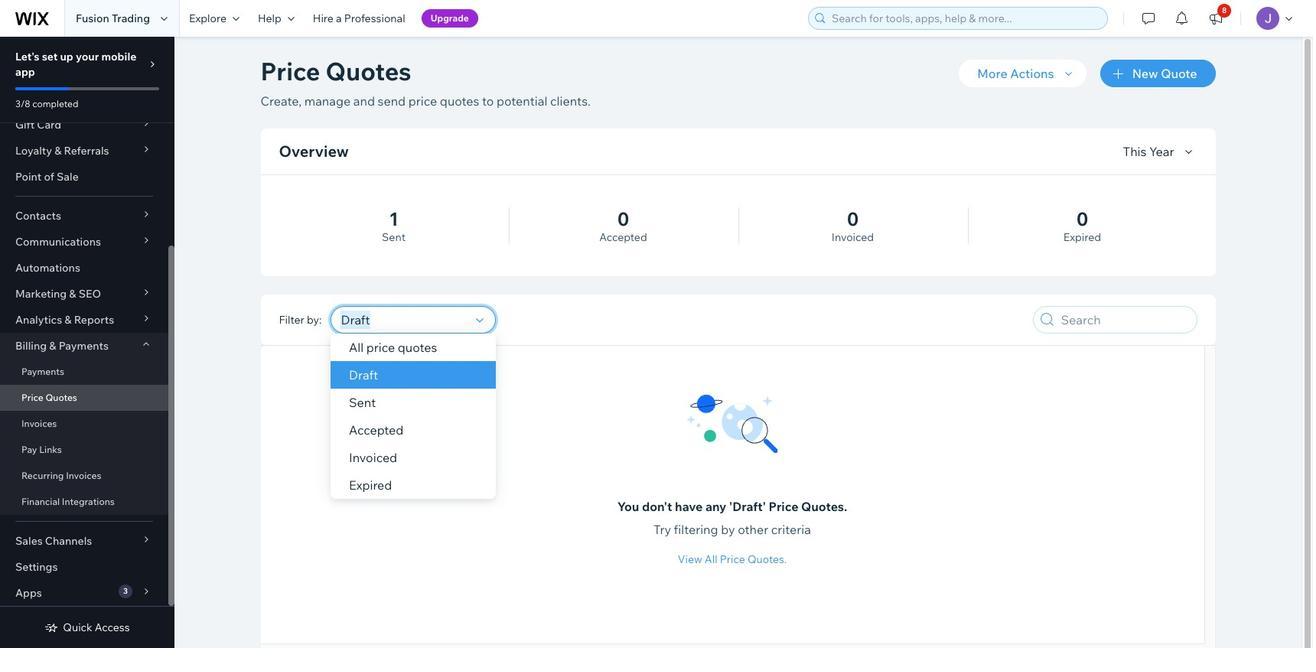 Task type: vqa. For each thing, say whether or not it's contained in the screenshot.
into
no



Task type: locate. For each thing, give the bounding box(es) containing it.
0 vertical spatial price
[[408, 93, 437, 109]]

None field
[[336, 307, 472, 333]]

seo
[[79, 287, 101, 301]]

0 for 0 invoiced
[[847, 207, 859, 230]]

don't
[[642, 499, 672, 514]]

all up 'draft'
[[349, 340, 364, 355]]

0 horizontal spatial price
[[367, 340, 395, 355]]

1 vertical spatial expired
[[349, 477, 392, 493]]

1 horizontal spatial quotes
[[440, 93, 479, 109]]

payments up price quotes
[[21, 366, 64, 377]]

1 horizontal spatial accepted
[[599, 230, 647, 244]]

0 for 0 expired
[[1076, 207, 1088, 230]]

gift card
[[15, 118, 61, 132]]

loyalty & referrals button
[[0, 138, 168, 164]]

& inside dropdown button
[[49, 339, 56, 353]]

1 vertical spatial invoices
[[66, 470, 101, 481]]

price right send
[[408, 93, 437, 109]]

all
[[349, 340, 364, 355], [705, 552, 717, 566]]

invoiced
[[832, 230, 874, 244], [349, 450, 398, 465]]

0 vertical spatial all
[[349, 340, 364, 355]]

1 horizontal spatial 0
[[847, 207, 859, 230]]

quotes down payments link
[[45, 392, 77, 403]]

you
[[617, 499, 639, 514]]

quotes for price quotes create, manage and send price quotes to potential clients.
[[326, 56, 411, 86]]

overview
[[279, 142, 349, 161]]

all right view
[[705, 552, 717, 566]]

help button
[[249, 0, 304, 37]]

0 vertical spatial quotes
[[440, 93, 479, 109]]

1 horizontal spatial quotes
[[326, 56, 411, 86]]

app
[[15, 65, 35, 79]]

1 vertical spatial sent
[[349, 395, 376, 410]]

Search field
[[1056, 307, 1192, 333]]

price
[[408, 93, 437, 109], [367, 340, 395, 355]]

actions
[[1010, 66, 1054, 81]]

settings
[[15, 560, 58, 574]]

2 0 from the left
[[847, 207, 859, 230]]

view
[[678, 552, 702, 566]]

quotes up draft option
[[398, 340, 438, 355]]

and
[[353, 93, 375, 109]]

& inside "popup button"
[[69, 287, 76, 301]]

reports
[[74, 313, 114, 327]]

0 horizontal spatial expired
[[349, 477, 392, 493]]

more actions button
[[959, 60, 1086, 87]]

0 vertical spatial payments
[[59, 339, 109, 353]]

access
[[95, 621, 130, 634]]

1 vertical spatial all
[[705, 552, 717, 566]]

gift
[[15, 118, 35, 132]]

by
[[721, 522, 735, 537]]

clients.
[[550, 93, 591, 109]]

quotes inside sidebar element
[[45, 392, 77, 403]]

1 vertical spatial quotes
[[398, 340, 438, 355]]

recurring
[[21, 470, 64, 481]]

1 horizontal spatial quotes.
[[801, 499, 847, 514]]

& left reports
[[65, 313, 72, 327]]

analytics & reports button
[[0, 307, 168, 333]]

price up 'draft'
[[367, 340, 395, 355]]

help
[[258, 11, 281, 25]]

you don't have any 'draft' price quotes. try filtering by other criteria
[[617, 499, 847, 537]]

0 horizontal spatial invoiced
[[349, 450, 398, 465]]

1 horizontal spatial expired
[[1063, 230, 1101, 244]]

settings link
[[0, 554, 168, 580]]

1 sent
[[382, 207, 405, 244]]

quotes
[[440, 93, 479, 109], [398, 340, 438, 355]]

1 vertical spatial payments
[[21, 366, 64, 377]]

sent
[[382, 230, 405, 244], [349, 395, 376, 410]]

1 horizontal spatial invoiced
[[832, 230, 874, 244]]

0 horizontal spatial quotes.
[[747, 552, 787, 566]]

2 horizontal spatial 0
[[1076, 207, 1088, 230]]

& inside "dropdown button"
[[54, 144, 61, 158]]

quotes for price quotes
[[45, 392, 77, 403]]

0 invoiced
[[832, 207, 874, 244]]

manage
[[304, 93, 351, 109]]

1 0 from the left
[[617, 207, 629, 230]]

0 vertical spatial quotes
[[326, 56, 411, 86]]

price up create, at the left
[[261, 56, 320, 86]]

mobile
[[101, 50, 136, 64]]

payments up payments link
[[59, 339, 109, 353]]

loyalty & referrals
[[15, 144, 109, 158]]

0 expired
[[1063, 207, 1101, 244]]

price down billing on the left bottom of page
[[21, 392, 43, 403]]

up
[[60, 50, 73, 64]]

let's
[[15, 50, 39, 64]]

billing & payments button
[[0, 333, 168, 359]]

integrations
[[62, 496, 115, 507]]

referrals
[[64, 144, 109, 158]]

1 vertical spatial accepted
[[349, 422, 404, 438]]

marketing & seo button
[[0, 281, 168, 307]]

gift card button
[[0, 112, 168, 138]]

0
[[617, 207, 629, 230], [847, 207, 859, 230], [1076, 207, 1088, 230]]

any
[[705, 499, 726, 514]]

new quote button
[[1100, 60, 1215, 87]]

sale
[[57, 170, 79, 184]]

0 inside 0 accepted
[[617, 207, 629, 230]]

& right billing on the left bottom of page
[[49, 339, 56, 353]]

quotes left to on the top of page
[[440, 93, 479, 109]]

professional
[[344, 11, 405, 25]]

billing
[[15, 339, 47, 353]]

0 vertical spatial quotes.
[[801, 499, 847, 514]]

quotes. down other
[[747, 552, 787, 566]]

& inside popup button
[[65, 313, 72, 327]]

0 inside 0 expired
[[1076, 207, 1088, 230]]

& for marketing
[[69, 287, 76, 301]]

0 vertical spatial sent
[[382, 230, 405, 244]]

quotes.
[[801, 499, 847, 514], [747, 552, 787, 566]]

invoices up pay links
[[21, 418, 57, 429]]

card
[[37, 118, 61, 132]]

0 horizontal spatial quotes
[[398, 340, 438, 355]]

& for analytics
[[65, 313, 72, 327]]

accepted
[[599, 230, 647, 244], [349, 422, 404, 438]]

hire a professional
[[313, 11, 405, 25]]

& right loyalty
[[54, 144, 61, 158]]

quotes
[[326, 56, 411, 86], [45, 392, 77, 403]]

1 vertical spatial invoiced
[[349, 450, 398, 465]]

1 vertical spatial quotes
[[45, 392, 77, 403]]

sales channels button
[[0, 528, 168, 554]]

automations link
[[0, 255, 168, 281]]

1 horizontal spatial all
[[705, 552, 717, 566]]

invoices down pay links link
[[66, 470, 101, 481]]

8
[[1222, 5, 1227, 15]]

quotes. up the criteria
[[801, 499, 847, 514]]

price inside 'price quotes create, manage and send price quotes to potential clients.'
[[408, 93, 437, 109]]

list box
[[331, 334, 496, 499]]

0 vertical spatial invoiced
[[832, 230, 874, 244]]

recurring invoices
[[21, 470, 101, 481]]

quotes up and
[[326, 56, 411, 86]]

0 vertical spatial invoices
[[21, 418, 57, 429]]

0 horizontal spatial all
[[349, 340, 364, 355]]

0 for 0 accepted
[[617, 207, 629, 230]]

3 0 from the left
[[1076, 207, 1088, 230]]

0 vertical spatial expired
[[1063, 230, 1101, 244]]

trading
[[112, 11, 150, 25]]

explore
[[189, 11, 226, 25]]

quotes inside 'price quotes create, manage and send price quotes to potential clients.'
[[326, 56, 411, 86]]

0 horizontal spatial quotes
[[45, 392, 77, 403]]

0 horizontal spatial accepted
[[349, 422, 404, 438]]

price up the criteria
[[769, 499, 798, 514]]

& left 'seo'
[[69, 287, 76, 301]]

financial integrations link
[[0, 489, 168, 515]]

& for loyalty
[[54, 144, 61, 158]]

quick access button
[[45, 621, 130, 634]]

3/8
[[15, 98, 30, 109]]

expired
[[1063, 230, 1101, 244], [349, 477, 392, 493]]

1
[[389, 207, 398, 230]]

view all price quotes.
[[678, 552, 787, 566]]

sidebar element
[[0, 0, 174, 648]]

criteria
[[771, 522, 811, 537]]

sales
[[15, 534, 43, 548]]

analytics
[[15, 313, 62, 327]]

1 horizontal spatial price
[[408, 93, 437, 109]]

0 inside 0 invoiced
[[847, 207, 859, 230]]

analytics & reports
[[15, 313, 114, 327]]

communications button
[[0, 229, 168, 255]]

0 horizontal spatial 0
[[617, 207, 629, 230]]

price quotes create, manage and send price quotes to potential clients.
[[261, 56, 591, 109]]



Task type: describe. For each thing, give the bounding box(es) containing it.
draft option
[[331, 361, 496, 389]]

let's set up your mobile app
[[15, 50, 136, 79]]

upgrade button
[[421, 9, 478, 28]]

1 horizontal spatial invoices
[[66, 470, 101, 481]]

by:
[[307, 313, 322, 327]]

financial integrations
[[21, 496, 115, 507]]

pay links link
[[0, 437, 168, 463]]

try
[[653, 522, 671, 537]]

price down by
[[720, 552, 745, 566]]

pay
[[21, 444, 37, 455]]

have
[[675, 499, 703, 514]]

0 vertical spatial accepted
[[599, 230, 647, 244]]

0 horizontal spatial sent
[[349, 395, 376, 410]]

a
[[336, 11, 342, 25]]

payments inside dropdown button
[[59, 339, 109, 353]]

channels
[[45, 534, 92, 548]]

point of sale link
[[0, 164, 168, 190]]

hire
[[313, 11, 334, 25]]

this year button
[[1123, 142, 1197, 161]]

Search for tools, apps, help & more... field
[[827, 8, 1103, 29]]

quick access
[[63, 621, 130, 634]]

price inside 'price quotes create, manage and send price quotes to potential clients.'
[[261, 56, 320, 86]]

point of sale
[[15, 170, 79, 184]]

new quote
[[1132, 66, 1197, 81]]

completed
[[32, 98, 78, 109]]

contacts
[[15, 209, 61, 223]]

filtering
[[674, 522, 718, 537]]

1 horizontal spatial sent
[[382, 230, 405, 244]]

draft
[[349, 367, 378, 383]]

price quotes link
[[0, 385, 168, 411]]

contacts button
[[0, 203, 168, 229]]

your
[[76, 50, 99, 64]]

view all price quotes. button
[[678, 552, 787, 566]]

create,
[[261, 93, 302, 109]]

price inside sidebar element
[[21, 392, 43, 403]]

price inside you don't have any 'draft' price quotes. try filtering by other criteria
[[769, 499, 798, 514]]

more actions
[[977, 66, 1054, 81]]

filter by:
[[279, 313, 322, 327]]

links
[[39, 444, 62, 455]]

loyalty
[[15, 144, 52, 158]]

& for billing
[[49, 339, 56, 353]]

sales channels
[[15, 534, 92, 548]]

potential
[[497, 93, 547, 109]]

new
[[1132, 66, 1158, 81]]

filter
[[279, 313, 304, 327]]

marketing
[[15, 287, 67, 301]]

'draft'
[[729, 499, 766, 514]]

list box containing all price quotes
[[331, 334, 496, 499]]

quick
[[63, 621, 92, 634]]

of
[[44, 170, 54, 184]]

3/8 completed
[[15, 98, 78, 109]]

0 horizontal spatial invoices
[[21, 418, 57, 429]]

other
[[738, 522, 768, 537]]

point
[[15, 170, 42, 184]]

this
[[1123, 144, 1147, 159]]

year
[[1149, 144, 1174, 159]]

1 vertical spatial quotes.
[[747, 552, 787, 566]]

0 accepted
[[599, 207, 647, 244]]

hire a professional link
[[304, 0, 414, 37]]

upgrade
[[431, 12, 469, 24]]

marketing & seo
[[15, 287, 101, 301]]

set
[[42, 50, 58, 64]]

pay links
[[21, 444, 62, 455]]

apps
[[15, 586, 42, 600]]

quotes inside 'price quotes create, manage and send price quotes to potential clients.'
[[440, 93, 479, 109]]

fusion trading
[[76, 11, 150, 25]]

1 vertical spatial price
[[367, 340, 395, 355]]

this year
[[1123, 144, 1174, 159]]

billing & payments
[[15, 339, 109, 353]]

recurring invoices link
[[0, 463, 168, 489]]

price quotes
[[21, 392, 77, 403]]

3
[[123, 586, 128, 596]]

payments link
[[0, 359, 168, 385]]

quote
[[1161, 66, 1197, 81]]

fusion
[[76, 11, 109, 25]]

quotes. inside you don't have any 'draft' price quotes. try filtering by other criteria
[[801, 499, 847, 514]]

expired inside list box
[[349, 477, 392, 493]]

all price quotes
[[349, 340, 438, 355]]

to
[[482, 93, 494, 109]]

8 button
[[1199, 0, 1233, 37]]



